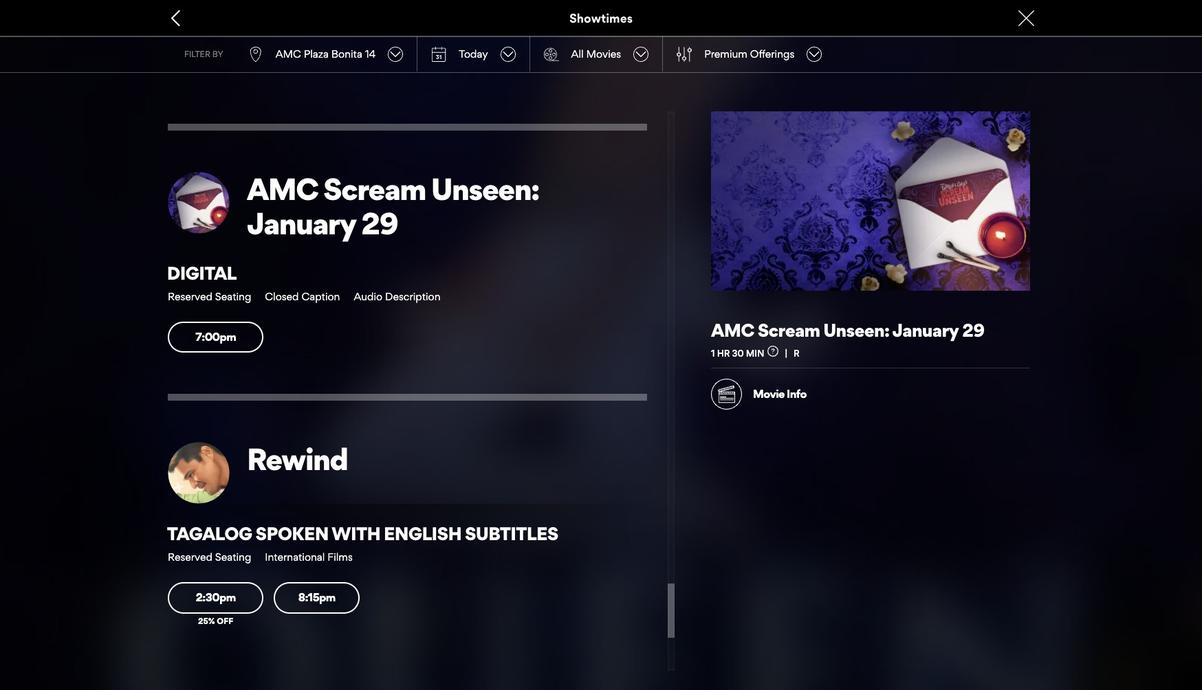 Task type: describe. For each thing, give the bounding box(es) containing it.
amc plaza bonita 14
[[276, 47, 376, 60]]

audience score
[[979, 419, 1026, 446]]

audio
[[354, 290, 383, 303]]

scream inside amc scream unseen: january 29
[[323, 170, 426, 208]]

premium offerings
[[705, 47, 795, 60]]

digital
[[167, 262, 237, 284]]

tagalog
[[167, 523, 252, 545]]

january inside amc scream unseen: january 29 link
[[247, 205, 356, 242]]

more information about image
[[768, 346, 779, 357]]

info
[[787, 387, 807, 401]]

filter by element
[[677, 46, 692, 62]]

audio description
[[354, 290, 441, 303]]

filter by
[[184, 49, 223, 59]]

showtimes
[[570, 11, 633, 25]]

audience
[[979, 419, 1026, 432]]

1 hr 30 min button
[[712, 346, 794, 359]]

1 hr 30 min
[[712, 348, 765, 359]]

offerings
[[751, 47, 795, 60]]

bonita
[[332, 47, 363, 60]]

reserved seating for rewind
[[168, 551, 251, 564]]

7:00pm
[[196, 330, 236, 344]]

international films
[[265, 551, 353, 564]]

amc scream unseen: january 29 link
[[247, 170, 648, 242]]

caption
[[302, 290, 340, 303]]

score for critics score
[[866, 433, 894, 446]]

1 horizontal spatial unseen:
[[824, 319, 890, 341]]

off
[[217, 616, 234, 627]]

subtitles
[[465, 523, 558, 545]]

tagalog spoken with english subtitles
[[167, 523, 558, 545]]

1 vertical spatial 29
[[963, 319, 985, 341]]

critics
[[866, 419, 897, 432]]

0 vertical spatial unseen:
[[431, 170, 539, 208]]

seating for rewind
[[215, 551, 251, 564]]

filter
[[184, 49, 210, 59]]

2:30pm button
[[168, 583, 264, 614]]

rewind
[[247, 441, 348, 478]]

critics score
[[866, 419, 897, 446]]

1 vertical spatial amc
[[247, 170, 318, 208]]

audience score link
[[938, 396, 1031, 447]]

critics score link
[[825, 396, 917, 447]]



Task type: vqa. For each thing, say whether or not it's contained in the screenshot.
Reserved Seating corresponding to Rewind
yes



Task type: locate. For each thing, give the bounding box(es) containing it.
0 vertical spatial january
[[247, 205, 356, 242]]

close this dialog image
[[1179, 664, 1192, 678]]

rewind link
[[247, 441, 648, 478]]

1 horizontal spatial amc scream unseen: january 29
[[712, 319, 985, 341]]

0 vertical spatial 29
[[362, 205, 398, 242]]

score
[[866, 433, 894, 446], [979, 433, 1007, 446]]

29 inside amc scream unseen: january 29
[[362, 205, 398, 242]]

2 vertical spatial amc
[[712, 319, 755, 341]]

r
[[794, 348, 800, 359]]

2 score from the left
[[979, 433, 1007, 446]]

0 horizontal spatial scream
[[323, 170, 426, 208]]

1 vertical spatial scream
[[758, 319, 820, 341]]

1 vertical spatial january
[[893, 319, 959, 341]]

1 vertical spatial reserved
[[168, 551, 213, 564]]

international
[[265, 551, 325, 564]]

plaza
[[304, 47, 329, 60]]

1 reserved from the top
[[168, 290, 213, 303]]

amc scream unseen: january 29
[[247, 170, 539, 242], [712, 319, 985, 341]]

movies
[[587, 47, 621, 60]]

0 vertical spatial seating
[[215, 290, 251, 303]]

reserved down 'tagalog'
[[168, 551, 213, 564]]

7:00pm button
[[168, 322, 264, 353]]

unseen:
[[431, 170, 539, 208], [824, 319, 890, 341]]

0 horizontal spatial january
[[247, 205, 356, 242]]

1 reserved seating from the top
[[168, 290, 251, 303]]

0 vertical spatial scream
[[323, 170, 426, 208]]

2 reserved from the top
[[168, 551, 213, 564]]

29
[[362, 205, 398, 242], [963, 319, 985, 341]]

premium
[[705, 47, 748, 60]]

30
[[732, 348, 744, 359]]

with
[[332, 523, 381, 545]]

films
[[328, 551, 353, 564]]

score inside audience score
[[979, 433, 1007, 446]]

reserved for rewind
[[168, 551, 213, 564]]

1 vertical spatial amc scream unseen: january 29
[[712, 319, 985, 341]]

by
[[213, 49, 223, 59]]

2:30pm
[[196, 591, 236, 605]]

amc
[[276, 47, 301, 60], [247, 170, 318, 208], [712, 319, 755, 341]]

closed
[[265, 290, 299, 303]]

reserved seating for amc scream unseen: january 29
[[168, 290, 251, 303]]

seating for amc scream unseen: january 29
[[215, 290, 251, 303]]

0 horizontal spatial amc scream unseen: january 29
[[247, 170, 539, 242]]

all
[[572, 47, 584, 60]]

1 score from the left
[[866, 433, 894, 446]]

score for audience score
[[979, 433, 1007, 446]]

spoken
[[256, 523, 329, 545]]

reserved down digital
[[168, 290, 213, 303]]

seating down 'tagalog'
[[215, 551, 251, 564]]

movie
[[753, 387, 785, 401]]

1 seating from the top
[[215, 290, 251, 303]]

2 seating from the top
[[215, 551, 251, 564]]

1 horizontal spatial january
[[893, 319, 959, 341]]

score down critics
[[866, 433, 894, 446]]

today
[[459, 47, 488, 60]]

0 horizontal spatial 29
[[362, 205, 398, 242]]

1 horizontal spatial score
[[979, 433, 1007, 446]]

seating
[[215, 290, 251, 303], [215, 551, 251, 564]]

1 vertical spatial seating
[[215, 551, 251, 564]]

reserved seating down 'tagalog'
[[168, 551, 251, 564]]

0 vertical spatial reserved seating
[[168, 290, 251, 303]]

14
[[365, 47, 376, 60]]

reserved
[[168, 290, 213, 303], [168, 551, 213, 564]]

amc scream unseen: january 29 image
[[712, 111, 1031, 291]]

2 reserved seating from the top
[[168, 551, 251, 564]]

all movies
[[572, 47, 621, 60]]

25%
[[198, 616, 215, 627]]

0 vertical spatial amc scream unseen: january 29
[[247, 170, 539, 242]]

reserved seating down digital
[[168, 290, 251, 303]]

25% off
[[198, 616, 234, 627]]

8:15pm button
[[274, 583, 360, 614]]

0 horizontal spatial score
[[866, 433, 894, 446]]

hr
[[717, 348, 730, 359]]

0 horizontal spatial unseen:
[[431, 170, 539, 208]]

1 horizontal spatial scream
[[758, 319, 820, 341]]

1 vertical spatial unseen:
[[824, 319, 890, 341]]

8:15pm
[[298, 591, 336, 605]]

reserved for amc scream unseen: january 29
[[168, 290, 213, 303]]

0 vertical spatial reserved
[[168, 290, 213, 303]]

1
[[712, 348, 715, 359]]

movie info button
[[712, 379, 807, 410]]

scream
[[323, 170, 426, 208], [758, 319, 820, 341]]

0 vertical spatial amc
[[276, 47, 301, 60]]

english
[[384, 523, 462, 545]]

january
[[247, 205, 356, 242], [893, 319, 959, 341]]

score down audience
[[979, 433, 1007, 446]]

movie info
[[753, 387, 807, 401]]

1 horizontal spatial 29
[[963, 319, 985, 341]]

seating down digital
[[215, 290, 251, 303]]

score inside critics score
[[866, 433, 894, 446]]

min
[[746, 348, 765, 359]]

reserved seating
[[168, 290, 251, 303], [168, 551, 251, 564]]

1 vertical spatial reserved seating
[[168, 551, 251, 564]]

description
[[385, 290, 441, 303]]

closed caption
[[265, 290, 340, 303]]



